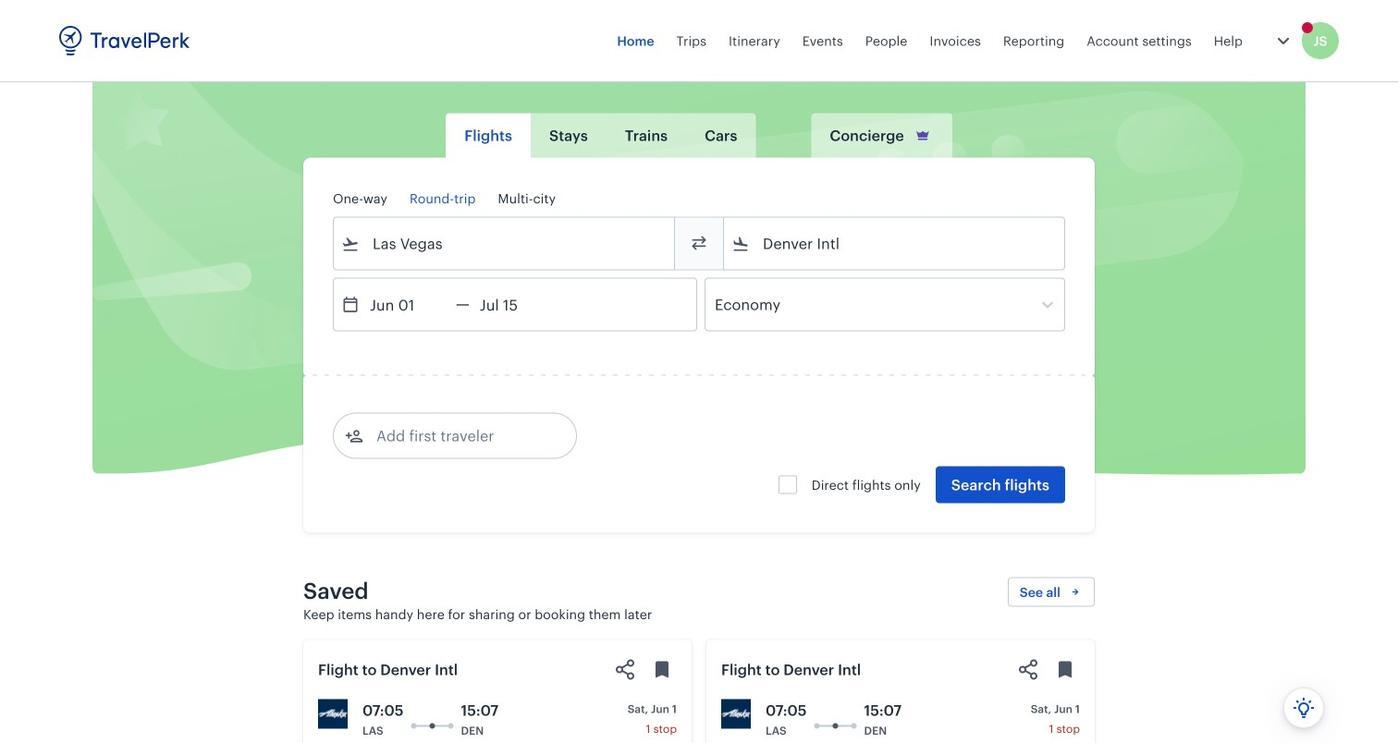 Task type: describe. For each thing, give the bounding box(es) containing it.
1 alaska airlines image from the left
[[318, 700, 348, 729]]

From search field
[[360, 229, 650, 259]]

2 alaska airlines image from the left
[[721, 700, 751, 729]]



Task type: vqa. For each thing, say whether or not it's contained in the screenshot.
the From search box
yes



Task type: locate. For each thing, give the bounding box(es) containing it.
Return text field
[[470, 279, 566, 331]]

0 horizontal spatial alaska airlines image
[[318, 700, 348, 729]]

To search field
[[750, 229, 1041, 259]]

alaska airlines image
[[318, 700, 348, 729], [721, 700, 751, 729]]

Add first traveler search field
[[364, 421, 556, 451]]

1 horizontal spatial alaska airlines image
[[721, 700, 751, 729]]

Depart text field
[[360, 279, 456, 331]]



